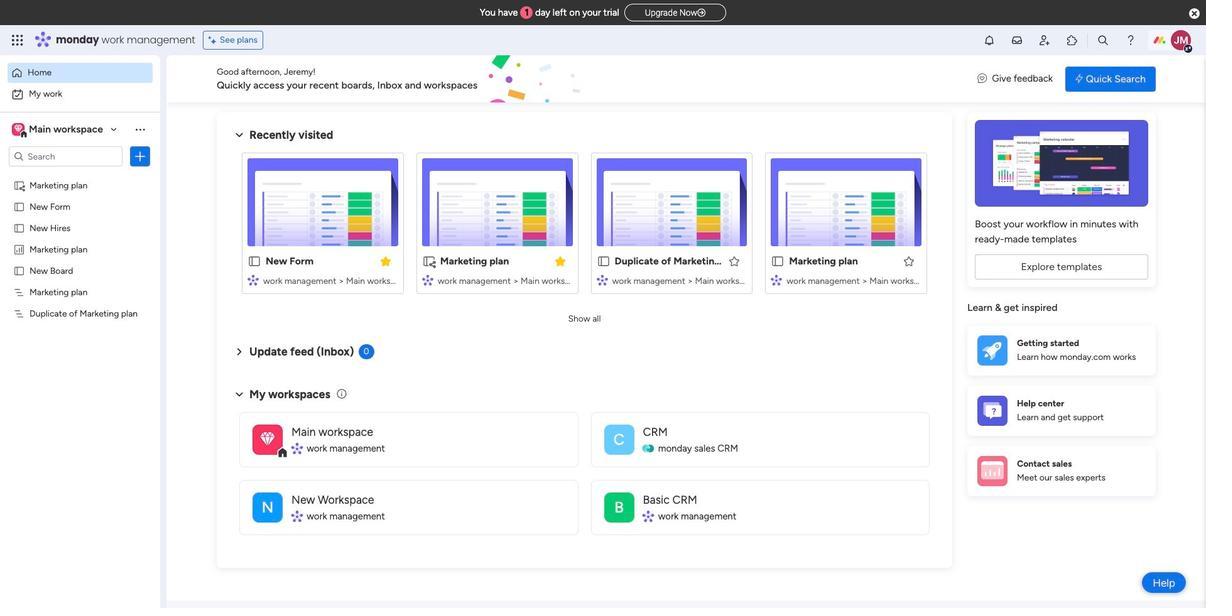 Task type: locate. For each thing, give the bounding box(es) containing it.
2 vertical spatial option
[[0, 174, 160, 176]]

0 vertical spatial option
[[8, 63, 153, 83]]

0 horizontal spatial public board image
[[13, 200, 25, 212]]

2 horizontal spatial public board image
[[597, 254, 610, 268]]

Search in workspace field
[[26, 149, 105, 164]]

workspace options image
[[134, 123, 146, 136]]

workspace image
[[604, 424, 634, 455], [260, 428, 275, 451], [604, 492, 634, 522]]

add to favorites image
[[728, 255, 741, 267]]

public board image up the public dashboard image
[[13, 222, 25, 234]]

public board image for remove from favorites icon
[[248, 254, 261, 268]]

getting started element
[[968, 325, 1156, 375]]

public dashboard image
[[13, 243, 25, 255]]

notifications image
[[983, 34, 996, 46]]

1 vertical spatial option
[[8, 84, 153, 104]]

options image
[[134, 150, 146, 163]]

add to favorites image
[[903, 255, 916, 267]]

option
[[8, 63, 153, 83], [8, 84, 153, 104], [0, 174, 160, 176]]

shareable board image
[[13, 179, 25, 191]]

1 horizontal spatial public board image
[[248, 254, 261, 268]]

list box
[[0, 172, 160, 494]]

public board image for add to favorites icon at the top of page
[[597, 254, 610, 268]]

select product image
[[11, 34, 24, 46]]

workspace image
[[12, 123, 25, 136], [14, 123, 23, 136], [253, 424, 283, 455], [253, 492, 283, 522]]

public board image right add to favorites icon at the top of page
[[771, 254, 785, 268]]

public board image
[[13, 222, 25, 234], [771, 254, 785, 268], [13, 265, 25, 276]]

help image
[[1125, 34, 1137, 46]]

public board image
[[13, 200, 25, 212], [248, 254, 261, 268], [597, 254, 610, 268]]

see plans image
[[208, 33, 220, 47]]

remove from favorites image
[[554, 255, 566, 267]]



Task type: describe. For each thing, give the bounding box(es) containing it.
v2 user feedback image
[[978, 72, 987, 86]]

v2 bolt switch image
[[1076, 72, 1083, 86]]

quick search results list box
[[232, 143, 938, 309]]

component image
[[643, 511, 654, 522]]

update feed image
[[1011, 34, 1024, 46]]

invite members image
[[1039, 34, 1051, 46]]

templates image image
[[979, 120, 1145, 207]]

remove from favorites image
[[379, 255, 392, 267]]

contact sales element
[[968, 446, 1156, 496]]

search everything image
[[1097, 34, 1110, 46]]

dapulse rightstroke image
[[698, 8, 706, 18]]

dapulse close image
[[1189, 8, 1200, 20]]

help center element
[[968, 385, 1156, 436]]

close my workspaces image
[[232, 387, 247, 402]]

component image
[[597, 274, 608, 286]]

close recently visited image
[[232, 128, 247, 143]]

0 element
[[359, 344, 374, 359]]

workspace selection element
[[12, 122, 105, 138]]

open update feed (inbox) image
[[232, 344, 247, 359]]

shareable board image
[[422, 254, 436, 268]]

monday marketplace image
[[1066, 34, 1079, 46]]

jeremy miller image
[[1171, 30, 1191, 50]]

public board image down the public dashboard image
[[13, 265, 25, 276]]



Task type: vqa. For each thing, say whether or not it's contained in the screenshot.
ENABLE in the button
no



